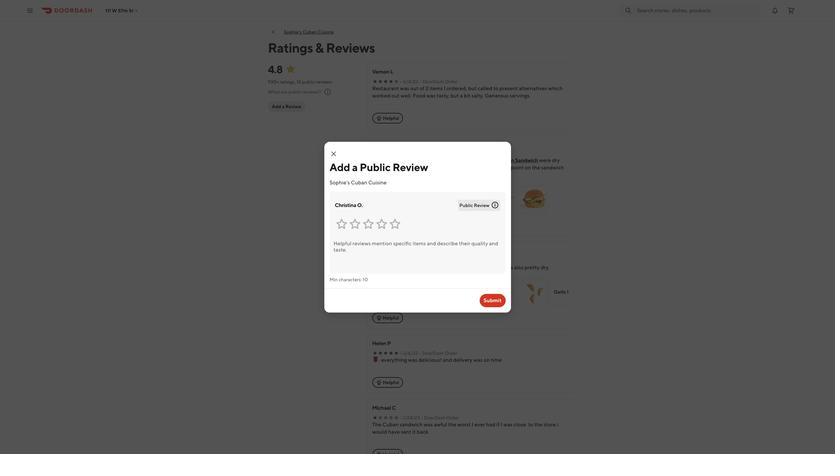 Task type: describe. For each thing, give the bounding box(es) containing it.
submit button
[[480, 294, 506, 308]]

mojo pork with a twist sandwich image
[[431, 279, 458, 306]]

• right "2/6/22"
[[419, 351, 421, 356]]

1 vertical spatial sophie's spicy chicken sandwich
[[465, 194, 533, 199]]

disliked
[[471, 200, 488, 206]]

public review
[[460, 203, 490, 208]]

0 horizontal spatial cuban
[[303, 29, 317, 35]]

add for add a review
[[272, 104, 281, 109]]

charlie h
[[372, 141, 394, 147]]

sophie's cuban cuisine inside 'add a public review' dialog
[[330, 180, 387, 186]]

2 helpful button from the top
[[372, 220, 403, 231]]

sophie's cuban cuisine link
[[284, 29, 334, 35]]

c
[[392, 405, 396, 412]]

• right 1/24/23
[[421, 416, 423, 421]]

• right 6/4/23
[[420, 79, 422, 84]]

garlic sauce
[[554, 290, 580, 295]]

spicy inside button
[[481, 157, 494, 164]]

10
[[363, 277, 368, 283]]

garlic sauce button
[[550, 278, 636, 306]]

&
[[315, 40, 324, 56]]

cuban inside button
[[433, 157, 449, 164]]

min characters: 10
[[330, 277, 368, 283]]

Helpful reviews mention specific items and describe their quality and taste. text field
[[330, 237, 506, 274]]

1/24/23
[[403, 416, 420, 421]]

notification bell image
[[771, 7, 779, 15]]

mini guava and cheese empanada
[[465, 290, 537, 295]]

• 2/6/22 • doordash order
[[400, 351, 457, 356]]

garlic
[[554, 290, 566, 295]]

review inside add a review button
[[285, 104, 301, 109]]

3 helpful from the top
[[383, 316, 399, 321]]

6/4/23
[[403, 79, 418, 84]]

0 horizontal spatial public
[[360, 161, 391, 174]]

sandwich inside button
[[515, 157, 538, 164]]

h
[[390, 141, 394, 147]]

ratings & reviews
[[268, 40, 375, 56]]

l
[[390, 69, 393, 75]]

2/6/22
[[403, 351, 418, 356]]

st
[[129, 8, 134, 13]]

1 vertical spatial review
[[393, 161, 428, 174]]

0 items, open order cart image
[[787, 7, 795, 15]]

empanada
[[514, 290, 537, 295]]

are
[[281, 89, 288, 95]]

4 helpful from the top
[[383, 380, 399, 386]]

add for add a public review
[[330, 161, 350, 174]]

order for p
[[445, 351, 457, 356]]

1 vertical spatial sandwich
[[513, 194, 533, 199]]

• left 6/4/23
[[400, 79, 402, 84]]

reviews?
[[303, 89, 321, 95]]

doordash for michael c
[[424, 416, 446, 421]]

charlie
[[372, 141, 389, 147]]

mini guava and cheese empanada button
[[461, 278, 547, 306]]

a for review
[[282, 104, 285, 109]]

close add a public review image
[[330, 150, 338, 158]]

el cubano - the cuban
[[395, 157, 449, 164]]

reviews
[[326, 40, 375, 56]]

4 helpful button from the top
[[372, 378, 403, 388]]

12
[[297, 79, 301, 85]]

characters:
[[339, 277, 362, 283]]

111 w 57th st
[[105, 8, 134, 13]]

• 1/24/23 • doordash order
[[400, 416, 459, 421]]



Task type: locate. For each thing, give the bounding box(es) containing it.
public left el
[[360, 161, 391, 174]]

cuban up &
[[303, 29, 317, 35]]

doordash for helen p
[[422, 351, 444, 356]]

sophie's cuban cuisine
[[284, 29, 334, 35], [330, 180, 387, 186]]

0 vertical spatial order
[[445, 79, 458, 84]]

1 helpful button from the top
[[372, 113, 403, 124]]

spicy
[[481, 157, 494, 164], [483, 194, 495, 199]]

sophie's cuban cuisine up o.
[[330, 180, 387, 186]]

111 w 57th st button
[[105, 8, 139, 13]]

public right the 12
[[302, 79, 315, 85]]

mini
[[465, 290, 474, 295]]

• left 1/24/23
[[400, 416, 402, 421]]

guava
[[475, 290, 489, 295]]

0 vertical spatial chicken
[[495, 157, 514, 164]]

1 vertical spatial a
[[352, 161, 358, 174]]

cuisine up ratings & reviews
[[318, 29, 334, 35]]

0 horizontal spatial a
[[282, 104, 285, 109]]

public
[[360, 161, 391, 174], [460, 203, 473, 208]]

add inside dialog
[[330, 161, 350, 174]]

1 horizontal spatial cuisine
[[368, 180, 387, 186]]

public down ,
[[288, 89, 302, 95]]

1 horizontal spatial public
[[460, 203, 473, 208]]

1 vertical spatial cuban
[[433, 157, 449, 164]]

add a public review dialog
[[324, 142, 511, 313]]

sophie's spicy chicken sandwich
[[460, 157, 538, 164], [465, 194, 533, 199]]

sauce
[[567, 290, 580, 295]]

1 vertical spatial doordash
[[422, 351, 444, 356]]

what
[[268, 89, 280, 95]]

0 vertical spatial public
[[302, 79, 315, 85]]

add a review
[[272, 104, 301, 109]]

public
[[302, 79, 315, 85], [288, 89, 302, 95]]

1 vertical spatial cuisine
[[368, 180, 387, 186]]

cuban inside 'add a public review' dialog
[[351, 180, 367, 186]]

michael
[[372, 405, 391, 412]]

vernon l
[[372, 69, 393, 75]]

2 vertical spatial order
[[446, 416, 459, 421]]

back to store button image
[[271, 29, 276, 35]]

2 vertical spatial review
[[474, 203, 490, 208]]

add inside button
[[272, 104, 281, 109]]

order for c
[[446, 416, 459, 421]]

the
[[423, 157, 432, 164]]

christina
[[335, 202, 356, 209]]

helen p
[[372, 341, 391, 347]]

,
[[294, 79, 296, 85]]

-
[[420, 157, 422, 164]]

1 vertical spatial order
[[445, 351, 457, 356]]

1 horizontal spatial public
[[302, 79, 315, 85]]

0 vertical spatial public
[[360, 161, 391, 174]]

1 helpful from the top
[[383, 116, 399, 121]]

• left "2/6/22"
[[400, 351, 402, 356]]

cuban up o.
[[351, 180, 367, 186]]

sophie's cuban cuisine up &
[[284, 29, 334, 35]]

cheese
[[498, 290, 514, 295]]

review
[[285, 104, 301, 109], [393, 161, 428, 174], [474, 203, 490, 208]]

sophie's inside sophie's spicy chicken sandwich button
[[460, 157, 480, 164]]

cuisine down the add a public review
[[368, 180, 387, 186]]

public right el cubano - the cuban "image"
[[460, 203, 473, 208]]

0 horizontal spatial public
[[288, 89, 302, 95]]

cuban
[[303, 29, 317, 35], [433, 157, 449, 164], [351, 180, 367, 186]]

0 vertical spatial a
[[282, 104, 285, 109]]

add down what
[[272, 104, 281, 109]]

helpful button
[[372, 113, 403, 124], [372, 220, 403, 231], [372, 313, 403, 324], [372, 378, 403, 388]]

0 horizontal spatial cuisine
[[318, 29, 334, 35]]

helpful
[[383, 116, 399, 121], [383, 223, 399, 228], [383, 316, 399, 321], [383, 380, 399, 386]]

doordash for vernon l
[[423, 79, 444, 84]]

cubano
[[400, 157, 419, 164]]

ratings
[[268, 40, 313, 56]]

2 vertical spatial doordash
[[424, 416, 446, 421]]

doordash right 1/24/23
[[424, 416, 446, 421]]

0 vertical spatial spicy
[[481, 157, 494, 164]]

chicken
[[495, 157, 514, 164], [495, 194, 513, 199]]

0 vertical spatial review
[[285, 104, 301, 109]]

1 horizontal spatial add
[[330, 161, 350, 174]]

930+
[[268, 79, 279, 85]]

a inside button
[[282, 104, 285, 109]]

doordash right 6/4/23
[[423, 79, 444, 84]]

sandwich
[[515, 157, 538, 164], [513, 194, 533, 199]]

1 horizontal spatial review
[[393, 161, 428, 174]]

2 vertical spatial cuban
[[351, 180, 367, 186]]

a
[[282, 104, 285, 109], [352, 161, 358, 174]]

add a review button
[[268, 101, 305, 112]]

vernon
[[372, 69, 389, 75]]

sophie's
[[284, 29, 302, 35], [460, 157, 480, 164], [330, 180, 350, 186], [465, 194, 483, 199]]

0 vertical spatial cuisine
[[318, 29, 334, 35]]

cuisine inside 'add a public review' dialog
[[368, 180, 387, 186]]

111
[[105, 8, 111, 13]]

1 vertical spatial public
[[460, 203, 473, 208]]

930+ ratings , 12 public reviews
[[268, 79, 332, 85]]

0 horizontal spatial review
[[285, 104, 301, 109]]

submit
[[484, 298, 502, 304]]

chicken inside button
[[495, 157, 514, 164]]

0 vertical spatial sophie's spicy chicken sandwich
[[460, 157, 538, 164]]

doordash right "2/6/22"
[[422, 351, 444, 356]]

cuisine
[[318, 29, 334, 35], [368, 180, 387, 186]]

4.8
[[268, 63, 283, 76]]

add down close add a public review icon
[[330, 161, 350, 174]]

ratings
[[280, 79, 294, 85]]

0 vertical spatial cuban
[[303, 29, 317, 35]]

1 horizontal spatial cuban
[[351, 180, 367, 186]]

reviews
[[316, 79, 332, 85]]

order
[[445, 79, 458, 84], [445, 351, 457, 356], [446, 416, 459, 421]]

and
[[489, 290, 497, 295]]

add
[[272, 104, 281, 109], [330, 161, 350, 174]]

0 vertical spatial doordash
[[423, 79, 444, 84]]

what are public reviews?
[[268, 89, 321, 95]]

1 vertical spatial public
[[288, 89, 302, 95]]

0 horizontal spatial add
[[272, 104, 281, 109]]

w
[[112, 8, 117, 13]]

a for public
[[352, 161, 358, 174]]

1 vertical spatial chicken
[[495, 194, 513, 199]]

open menu image
[[26, 7, 34, 15]]

a inside dialog
[[352, 161, 358, 174]]

• 6/4/23 • doordash order
[[400, 79, 458, 84]]

1 vertical spatial add
[[330, 161, 350, 174]]

o.
[[357, 202, 363, 209]]

sophie's inside 'add a public review' dialog
[[330, 180, 350, 186]]

57th
[[118, 8, 128, 13]]

cuban right the "the"
[[433, 157, 449, 164]]

doordash
[[423, 79, 444, 84], [422, 351, 444, 356], [424, 416, 446, 421]]

el cubano - the cuban image
[[431, 186, 458, 213]]

mini guava and cheese empanada image
[[520, 279, 547, 306]]

2 helpful from the top
[[383, 223, 399, 228]]

el cubano - the cuban button
[[395, 157, 449, 164]]

sophie's spicy chicken sandwich button
[[460, 157, 538, 164]]

christina o.
[[335, 202, 363, 209]]

michael c
[[372, 405, 396, 412]]

1 vertical spatial spicy
[[483, 194, 495, 199]]

sophie's spicy chicken sandwich image
[[520, 186, 547, 213]]

•
[[400, 79, 402, 84], [420, 79, 422, 84], [400, 351, 402, 356], [419, 351, 421, 356], [400, 416, 402, 421], [421, 416, 423, 421]]

3 helpful button from the top
[[372, 313, 403, 324]]

0 vertical spatial sandwich
[[515, 157, 538, 164]]

order for l
[[445, 79, 458, 84]]

add a public review
[[330, 161, 428, 174]]

2 horizontal spatial cuban
[[433, 157, 449, 164]]

0 vertical spatial add
[[272, 104, 281, 109]]

helen
[[372, 341, 386, 347]]

el
[[395, 157, 400, 164]]

0 vertical spatial sophie's cuban cuisine
[[284, 29, 334, 35]]

1 vertical spatial sophie's cuban cuisine
[[330, 180, 387, 186]]

p
[[387, 341, 391, 347]]

1 horizontal spatial a
[[352, 161, 358, 174]]

min
[[330, 277, 338, 283]]

2 horizontal spatial review
[[474, 203, 490, 208]]



Task type: vqa. For each thing, say whether or not it's contained in the screenshot.
Michael
yes



